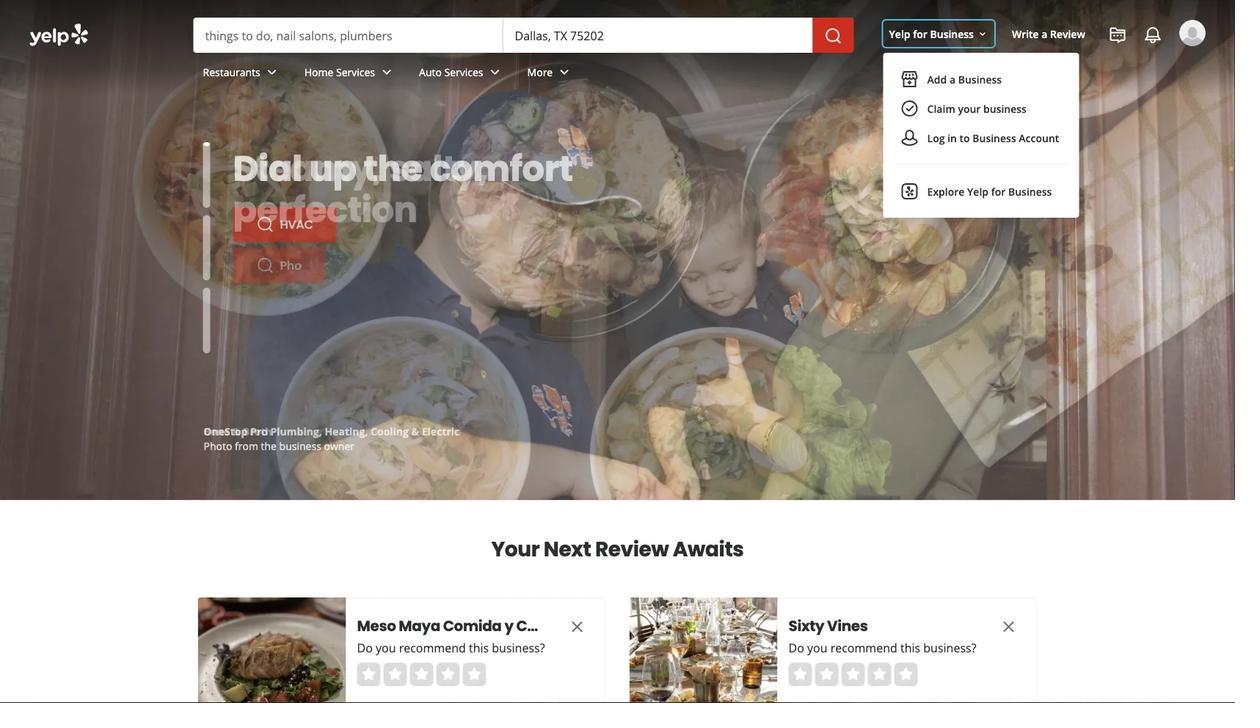 Task type: vqa. For each thing, say whether or not it's contained in the screenshot.
Your at the left
yes



Task type: describe. For each thing, give the bounding box(es) containing it.
salty,
[[389, 144, 488, 193]]

rating element for maya
[[357, 663, 486, 687]]

16 chevron down v2 image
[[977, 28, 989, 40]]

business inside onestop pro plumbing, heating, cooling & electric photo from the business owner
[[279, 439, 321, 453]]

copas
[[516, 617, 564, 637]]

log in to business account button
[[895, 123, 1068, 153]]

services for auto services
[[444, 65, 483, 79]]

up
[[309, 144, 356, 193]]

24 chevron down v2 image for restaurants
[[263, 63, 281, 81]]

photo of meso maya comida y copas image
[[198, 598, 346, 704]]

comfort
[[430, 144, 573, 193]]

pho link
[[233, 248, 325, 283]]

24 chevron down v2 image for home services
[[378, 63, 396, 81]]

0 horizontal spatial yelp
[[889, 27, 911, 41]]

to
[[960, 131, 970, 145]]

& inside onestop pro plumbing, heating, cooling & electric photo from the business owner
[[411, 425, 419, 439]]

do for meso maya comida y copas
[[357, 641, 373, 657]]

dismiss card image
[[568, 619, 586, 636]]

log in to business account
[[927, 131, 1059, 145]]

awaits
[[673, 535, 744, 564]]

business down 'account'
[[1008, 185, 1052, 199]]

more
[[527, 65, 553, 79]]

meso maya comida y copas link
[[357, 617, 564, 637]]

rating element for vines
[[789, 663, 918, 687]]

do for sixty vines
[[789, 641, 804, 657]]

home
[[304, 65, 334, 79]]

home services link
[[293, 53, 407, 95]]

vines
[[827, 617, 868, 637]]

account
[[1019, 131, 1059, 145]]

cooling
[[371, 425, 409, 439]]

1 vertical spatial yelp
[[967, 185, 989, 199]]

meso maya comida y copas
[[357, 617, 564, 637]]

Find text field
[[205, 27, 491, 43]]

add
[[927, 72, 947, 86]]

none search field inside explore banner section banner
[[193, 18, 857, 53]]

auto
[[419, 65, 442, 79]]

none field find
[[205, 27, 491, 43]]

Near text field
[[515, 27, 801, 43]]

write
[[1012, 27, 1039, 41]]

you for meso
[[376, 641, 396, 657]]

owner inside bone & broth photo from the business owner
[[324, 439, 354, 453]]

owner inside onestop pro plumbing, heating, cooling & electric photo from the business owner
[[324, 439, 354, 453]]

this for vines
[[901, 641, 920, 657]]

do you recommend this business? for vines
[[789, 641, 977, 657]]

your
[[491, 535, 540, 564]]

claim
[[927, 102, 955, 116]]

bone & broth photo from the business owner
[[204, 425, 354, 453]]

business? for sixty vines
[[924, 641, 977, 657]]

more link
[[516, 53, 585, 95]]

dial
[[233, 144, 302, 193]]

business categories element
[[191, 53, 1206, 95]]

bone
[[204, 425, 230, 439]]

your next review awaits
[[491, 535, 744, 564]]

photo of sixty vines image
[[629, 598, 778, 704]]

broth
[[243, 425, 272, 439]]

a for write
[[1042, 27, 1048, 41]]

sixty vines link
[[789, 617, 972, 637]]

do you recommend this business? for maya
[[357, 641, 545, 657]]

projects image
[[1109, 26, 1127, 44]]

the inside bone & broth photo from the business owner
[[261, 439, 277, 453]]

this for maya
[[469, 641, 489, 657]]

for inside yelp for business button
[[913, 27, 928, 41]]

comida
[[443, 617, 502, 637]]

steamy, salty, perfection
[[233, 144, 488, 234]]

onestop pro plumbing, heating, cooling & electric photo from the business owner
[[204, 425, 460, 453]]

explore banner section banner
[[0, 0, 1235, 501]]

a for add
[[950, 72, 956, 86]]

explore yelp for business button
[[895, 177, 1068, 206]]

add a business
[[927, 72, 1002, 86]]

business inside button
[[984, 102, 1027, 116]]

auto services link
[[407, 53, 516, 95]]



Task type: locate. For each thing, give the bounding box(es) containing it.
2 do from the left
[[789, 641, 804, 657]]

2 & from the left
[[411, 425, 419, 439]]

none field up home services
[[205, 27, 491, 43]]

for right explore
[[991, 185, 1006, 199]]

1 vertical spatial review
[[595, 535, 669, 564]]

1 horizontal spatial rating element
[[789, 663, 918, 687]]

a
[[1042, 27, 1048, 41], [950, 72, 956, 86]]

24 claim v2 image
[[901, 100, 919, 117]]

1 horizontal spatial review
[[1050, 27, 1086, 41]]

from inside bone & broth photo from the business owner
[[235, 439, 258, 453]]

24 chevron down v2 image for more
[[556, 63, 573, 81]]

1 horizontal spatial do you recommend this business?
[[789, 641, 977, 657]]

electric
[[422, 425, 460, 439]]

in
[[948, 131, 957, 145]]

24 chevron down v2 image inside auto services link
[[486, 63, 504, 81]]

claim your business button
[[895, 94, 1068, 123]]

recommend down 'sixty vines' link
[[831, 641, 898, 657]]

1 24 chevron down v2 image from the left
[[486, 63, 504, 81]]

0 horizontal spatial &
[[232, 425, 240, 439]]

services right home
[[336, 65, 375, 79]]

for inside explore yelp for business button
[[991, 185, 1006, 199]]

0 vertical spatial yelp
[[889, 27, 911, 41]]

0 horizontal spatial review
[[595, 535, 669, 564]]

1 horizontal spatial services
[[444, 65, 483, 79]]

onestop pro plumbing, heating, cooling & electric link
[[204, 425, 460, 439]]

review inside user actions element
[[1050, 27, 1086, 41]]

24 chevron down v2 image inside home services link
[[378, 63, 396, 81]]

0 horizontal spatial recommend
[[399, 641, 466, 657]]

1 (no rating) image from the left
[[357, 663, 486, 687]]

2 this from the left
[[901, 641, 920, 657]]

2 you from the left
[[807, 641, 828, 657]]

1 vertical spatial 24 search v2 image
[[257, 257, 274, 274]]

1 do you recommend this business? from the left
[[357, 641, 545, 657]]

None field
[[205, 27, 491, 43], [515, 27, 801, 43]]

none field near
[[515, 27, 801, 43]]

none search field containing yelp for business
[[0, 0, 1235, 218]]

1 business? from the left
[[492, 641, 545, 657]]

services
[[336, 65, 375, 79], [444, 65, 483, 79]]

1 do from the left
[[357, 641, 373, 657]]

dismiss card image
[[1000, 619, 1018, 636]]

do you recommend this business? down 'sixty vines' link
[[789, 641, 977, 657]]

plumbing,
[[270, 425, 322, 439]]

heating,
[[325, 425, 368, 439]]

pho
[[280, 257, 302, 274]]

you down meso
[[376, 641, 396, 657]]

a right write
[[1042, 27, 1048, 41]]

24 search v2 image inside pho link
[[257, 257, 274, 274]]

1 horizontal spatial do
[[789, 641, 804, 657]]

hvac link
[[233, 207, 337, 242]]

24 search v2 image left the pho
[[257, 257, 274, 274]]

business? for meso maya comida y copas
[[492, 641, 545, 657]]

recommend down maya
[[399, 641, 466, 657]]

y
[[505, 617, 513, 637]]

business inside bone & broth photo from the business owner
[[279, 439, 321, 453]]

2 business? from the left
[[924, 641, 977, 657]]

do you recommend this business? down meso maya comida y copas
[[357, 641, 545, 657]]

do you recommend this business?
[[357, 641, 545, 657], [789, 641, 977, 657]]

the
[[364, 144, 422, 193], [261, 439, 277, 453], [261, 439, 277, 453]]

yelp
[[889, 27, 911, 41], [967, 185, 989, 199]]

bone & broth link
[[204, 425, 272, 439]]

0 horizontal spatial do you recommend this business?
[[357, 641, 545, 657]]

1 recommend from the left
[[399, 641, 466, 657]]

write a review link
[[1006, 21, 1091, 47]]

review
[[1050, 27, 1086, 41], [595, 535, 669, 564]]

2 24 chevron down v2 image from the left
[[378, 63, 396, 81]]

1 horizontal spatial none field
[[515, 27, 801, 43]]

1 horizontal spatial yelp
[[967, 185, 989, 199]]

1 this from the left
[[469, 641, 489, 657]]

1 you from the left
[[376, 641, 396, 657]]

1 & from the left
[[232, 425, 240, 439]]

0 horizontal spatial you
[[376, 641, 396, 657]]

1 vertical spatial for
[[991, 185, 1006, 199]]

hvac
[[280, 216, 313, 233]]

dial up the comfort
[[233, 144, 573, 193]]

rating element down vines
[[789, 663, 918, 687]]

search image
[[825, 27, 842, 45]]

business left the 16 chevron down v2 icon
[[930, 27, 974, 41]]

yelp for business
[[889, 27, 974, 41]]

2 none field from the left
[[515, 27, 801, 43]]

you for sixty
[[807, 641, 828, 657]]

do
[[357, 641, 373, 657], [789, 641, 804, 657]]

review right write
[[1050, 27, 1086, 41]]

& left electric
[[411, 425, 419, 439]]

2 services from the left
[[444, 65, 483, 79]]

24 search v2 image for steamy, salty, perfection
[[257, 257, 274, 274]]

2 rating element from the left
[[789, 663, 918, 687]]

recommend for vines
[[831, 641, 898, 657]]

24 chevron down v2 image
[[263, 63, 281, 81], [378, 63, 396, 81]]

0 horizontal spatial do
[[357, 641, 373, 657]]

(no rating) image down vines
[[789, 663, 918, 687]]

1 24 chevron down v2 image from the left
[[263, 63, 281, 81]]

0 horizontal spatial (no rating) image
[[357, 663, 486, 687]]

from inside onestop pro plumbing, heating, cooling & electric photo from the business owner
[[235, 439, 258, 453]]

a inside 'button'
[[950, 72, 956, 86]]

0 horizontal spatial a
[[950, 72, 956, 86]]

business
[[984, 102, 1027, 116], [279, 439, 321, 453], [279, 439, 321, 453]]

photo inside bone & broth photo from the business owner
[[204, 439, 232, 453]]

1 horizontal spatial 24 chevron down v2 image
[[556, 63, 573, 81]]

add a business button
[[895, 65, 1068, 94]]

0 horizontal spatial this
[[469, 641, 489, 657]]

24 chevron down v2 image right the auto services
[[486, 63, 504, 81]]

2 recommend from the left
[[831, 641, 898, 657]]

recommend
[[399, 641, 466, 657], [831, 641, 898, 657]]

0 horizontal spatial 24 chevron down v2 image
[[263, 63, 281, 81]]

sixty
[[789, 617, 824, 637]]

0 vertical spatial for
[[913, 27, 928, 41]]

next
[[544, 535, 591, 564]]

24 search v2 image for dial up the comfort
[[257, 216, 274, 233]]

2 do you recommend this business? from the left
[[789, 641, 977, 657]]

steamy,
[[233, 144, 382, 193]]

notifications image
[[1144, 26, 1162, 44]]

restaurants
[[203, 65, 260, 79]]

services for home services
[[336, 65, 375, 79]]

explore
[[927, 185, 965, 199]]

&
[[232, 425, 240, 439], [411, 425, 419, 439]]

from
[[235, 439, 258, 453], [235, 439, 258, 453]]

review for a
[[1050, 27, 1086, 41]]

business? down 'sixty vines' link
[[924, 641, 977, 657]]

maya
[[399, 617, 440, 637]]

a right add
[[950, 72, 956, 86]]

auto services
[[419, 65, 483, 79]]

24 search v2 image
[[257, 216, 274, 233], [257, 257, 274, 274]]

24 chevron down v2 image left auto
[[378, 63, 396, 81]]

recommend for maya
[[399, 641, 466, 657]]

24 chevron down v2 image
[[486, 63, 504, 81], [556, 63, 573, 81]]

1 horizontal spatial (no rating) image
[[789, 663, 918, 687]]

your
[[958, 102, 981, 116]]

0 horizontal spatial for
[[913, 27, 928, 41]]

0 vertical spatial a
[[1042, 27, 1048, 41]]

24 add biz v2 image
[[901, 70, 919, 88]]

restaurants link
[[191, 53, 293, 95]]

owner
[[324, 439, 354, 453], [324, 439, 354, 453]]

yelp right explore
[[967, 185, 989, 199]]

0 horizontal spatial business?
[[492, 641, 545, 657]]

1 rating element from the left
[[357, 663, 486, 687]]

24 friends v2 image
[[901, 129, 919, 147]]

2 (no rating) image from the left
[[789, 663, 918, 687]]

review right next
[[595, 535, 669, 564]]

1 horizontal spatial recommend
[[831, 641, 898, 657]]

1 horizontal spatial this
[[901, 641, 920, 657]]

2 24 search v2 image from the top
[[257, 257, 274, 274]]

business up "claim your business" button
[[958, 72, 1002, 86]]

meso
[[357, 617, 396, 637]]

for up 24 add biz v2 "image"
[[913, 27, 928, 41]]

(no rating) image down maya
[[357, 663, 486, 687]]

1 horizontal spatial &
[[411, 425, 419, 439]]

onestop
[[204, 425, 248, 439]]

services right auto
[[444, 65, 483, 79]]

24 search v2 image left hvac on the left top of the page
[[257, 216, 274, 233]]

1 24 search v2 image from the top
[[257, 216, 274, 233]]

rating element
[[357, 663, 486, 687], [789, 663, 918, 687]]

24 chevron down v2 image right more
[[556, 63, 573, 81]]

for
[[913, 27, 928, 41], [991, 185, 1006, 199]]

you down sixty vines
[[807, 641, 828, 657]]

None search field
[[0, 0, 1235, 218]]

24 chevron down v2 image inside more link
[[556, 63, 573, 81]]

1 horizontal spatial business?
[[924, 641, 977, 657]]

this down 'sixty vines' link
[[901, 641, 920, 657]]

do down sixty
[[789, 641, 804, 657]]

business? down y
[[492, 641, 545, 657]]

(no rating) image
[[357, 663, 486, 687], [789, 663, 918, 687]]

sixty vines
[[789, 617, 868, 637]]

24 chevron down v2 image right restaurants
[[263, 63, 281, 81]]

yelp for business button
[[883, 21, 994, 47]]

0 horizontal spatial services
[[336, 65, 375, 79]]

the inside onestop pro plumbing, heating, cooling & electric photo from the business owner
[[261, 439, 277, 453]]

none field up business categories element
[[515, 27, 801, 43]]

1 none field from the left
[[205, 27, 491, 43]]

2 24 chevron down v2 image from the left
[[556, 63, 573, 81]]

photo inside onestop pro plumbing, heating, cooling & electric photo from the business owner
[[204, 439, 232, 453]]

explore yelp for business
[[927, 185, 1052, 199]]

1 vertical spatial a
[[950, 72, 956, 86]]

None radio
[[436, 663, 460, 687], [463, 663, 486, 687], [815, 663, 839, 687], [894, 663, 918, 687], [436, 663, 460, 687], [463, 663, 486, 687], [815, 663, 839, 687], [894, 663, 918, 687]]

24 search v2 image inside the hvac link
[[257, 216, 274, 233]]

(no rating) image for vines
[[789, 663, 918, 687]]

review for next
[[595, 535, 669, 564]]

this down the comida
[[469, 641, 489, 657]]

business
[[930, 27, 974, 41], [958, 72, 1002, 86], [973, 131, 1016, 145], [1008, 185, 1052, 199]]

(no rating) image for maya
[[357, 663, 486, 687]]

claim your business
[[927, 102, 1027, 116]]

yelp up 24 add biz v2 "image"
[[889, 27, 911, 41]]

24 chevron down v2 image for auto services
[[486, 63, 504, 81]]

this
[[469, 641, 489, 657], [901, 641, 920, 657]]

0 horizontal spatial rating element
[[357, 663, 486, 687]]

log
[[927, 131, 945, 145]]

home services
[[304, 65, 375, 79]]

business right to on the top of page
[[973, 131, 1016, 145]]

& inside bone & broth photo from the business owner
[[232, 425, 240, 439]]

0 horizontal spatial none field
[[205, 27, 491, 43]]

perfection
[[233, 185, 417, 234]]

rating element down maya
[[357, 663, 486, 687]]

None radio
[[357, 663, 381, 687], [383, 663, 407, 687], [410, 663, 433, 687], [789, 663, 812, 687], [841, 663, 865, 687], [868, 663, 891, 687], [357, 663, 381, 687], [383, 663, 407, 687], [410, 663, 433, 687], [789, 663, 812, 687], [841, 663, 865, 687], [868, 663, 891, 687]]

1 horizontal spatial you
[[807, 641, 828, 657]]

pro
[[250, 425, 268, 439]]

1 horizontal spatial for
[[991, 185, 1006, 199]]

do down meso
[[357, 641, 373, 657]]

None search field
[[193, 18, 857, 53]]

0 vertical spatial 24 search v2 image
[[257, 216, 274, 233]]

0 horizontal spatial 24 chevron down v2 image
[[486, 63, 504, 81]]

john s. image
[[1179, 20, 1206, 46]]

0 vertical spatial review
[[1050, 27, 1086, 41]]

& right bone
[[232, 425, 240, 439]]

photo
[[204, 439, 232, 453], [204, 439, 232, 453]]

24 chevron down v2 image inside restaurants link
[[263, 63, 281, 81]]

1 horizontal spatial a
[[1042, 27, 1048, 41]]

24 yelp for biz v2 image
[[901, 183, 919, 200]]

write a review
[[1012, 27, 1086, 41]]

user actions element
[[878, 18, 1226, 218]]

1 horizontal spatial 24 chevron down v2 image
[[378, 63, 396, 81]]

business?
[[492, 641, 545, 657], [924, 641, 977, 657]]

you
[[376, 641, 396, 657], [807, 641, 828, 657]]

1 services from the left
[[336, 65, 375, 79]]



